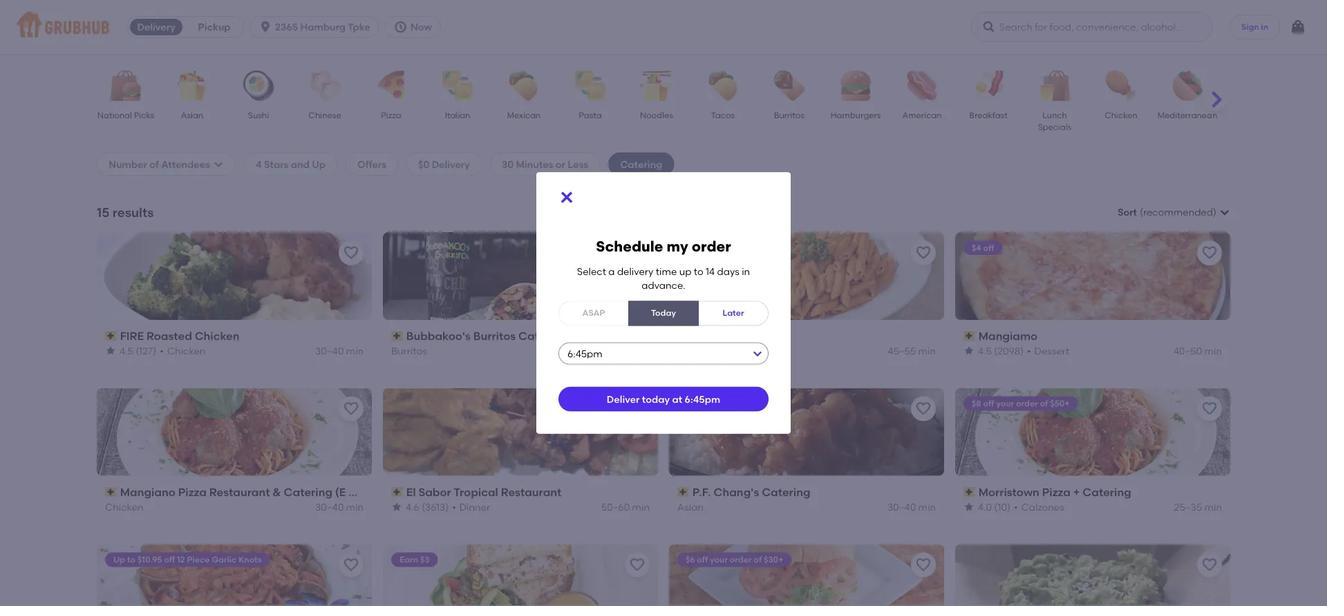 Task type: vqa. For each thing, say whether or not it's contained in the screenshot.
estimate
no



Task type: locate. For each thing, give the bounding box(es) containing it.
0 horizontal spatial svg image
[[213, 159, 224, 170]]

subscription pass image inside bubbakoo's burritos catering & sgo link
[[391, 331, 404, 341]]

0 vertical spatial delivery
[[137, 21, 175, 33]]

1 horizontal spatial subscription pass image
[[678, 488, 690, 497]]

account
[[511, 486, 558, 499]]

4.5 left (2098) at the right bottom of page
[[979, 345, 992, 357]]

burritos right bubbakoo's
[[473, 329, 516, 343]]

sign in
[[1242, 22, 1269, 32]]

order
[[692, 238, 731, 255], [1017, 399, 1039, 409], [730, 555, 752, 565]]

offers
[[358, 158, 387, 170]]

30–40 for bubbakoo's burritos catering & sgo
[[602, 345, 630, 357]]

1 subscription pass image from the left
[[105, 488, 117, 497]]

chicken up • chicken
[[195, 329, 240, 343]]

hamburgers
[[831, 110, 881, 120]]

svg image
[[983, 20, 996, 34], [213, 159, 224, 170]]

subscription pass image inside frank's trattoria link
[[678, 331, 690, 341]]

order left $30+
[[730, 555, 752, 565]]

delivery
[[137, 21, 175, 33], [432, 158, 470, 170]]

0 vertical spatial in
[[1262, 22, 1269, 32]]

$8 off your order of $50+
[[972, 399, 1070, 409]]

of left $30+
[[754, 555, 762, 565]]

in right days at the top of page
[[742, 266, 750, 278]]

sushi image
[[234, 71, 283, 101]]

asap button
[[559, 301, 629, 326]]

burritos
[[774, 110, 805, 120], [473, 329, 516, 343], [391, 345, 427, 357]]

subscription pass image for mangiamo
[[964, 331, 976, 341]]

1 vertical spatial asian
[[678, 501, 704, 513]]

asian image
[[168, 71, 216, 101]]

$3
[[420, 555, 430, 565]]

in inside button
[[1262, 22, 1269, 32]]

1 horizontal spatial 4.5
[[979, 345, 992, 357]]

deliver today at 6:45pm button
[[559, 387, 769, 412]]

1 vertical spatial burritos
[[473, 329, 516, 343]]

save this restaurant image
[[629, 245, 646, 261], [916, 245, 932, 261], [1202, 245, 1218, 261], [343, 401, 360, 417], [629, 401, 646, 417], [1202, 401, 1218, 417], [916, 557, 932, 574], [1202, 557, 1218, 574]]

today
[[651, 308, 676, 318]]

subscription pass image left mangiamo
[[964, 331, 976, 341]]

pizza down pizza image
[[381, 110, 402, 120]]

lunch
[[1043, 110, 1068, 120]]

el
[[406, 486, 416, 499]]

pizza inside mangiano pizza restaurant & catering (e hanover ave) - sto/catering account only link
[[178, 486, 207, 499]]

star icon image left 4.6
[[391, 502, 402, 513]]

30–40 for mangiano pizza restaurant & catering (e hanover ave) - sto/catering account only
[[315, 501, 344, 513]]

noodles image
[[633, 71, 681, 101]]

0 vertical spatial of
[[149, 158, 159, 170]]

1 vertical spatial your
[[710, 555, 728, 565]]

& inside bubbakoo's burritos catering & sgo link
[[570, 329, 579, 343]]

4.0 (10)
[[979, 501, 1011, 513]]

your
[[997, 399, 1015, 409], [710, 555, 728, 565]]

star icon image for el sabor tropical restaurant
[[391, 502, 402, 513]]

(673)
[[709, 345, 731, 357]]

mangiamo link
[[964, 328, 1223, 344]]

• right "(127)"
[[160, 345, 164, 357]]

1 vertical spatial of
[[1040, 399, 1049, 409]]

star icon image left 4.5 (2098)
[[964, 345, 975, 357]]

svg image inside 2365 hamburg tpke button
[[259, 20, 273, 34]]

30–40
[[315, 345, 344, 357], [602, 345, 630, 357], [315, 501, 344, 513], [888, 501, 916, 513]]

number of attendees
[[109, 158, 210, 170]]

of right number
[[149, 158, 159, 170]]

subscription pass image inside mangiamo link
[[964, 331, 976, 341]]

0 vertical spatial up
[[312, 158, 326, 170]]

mangiano pizza restaurant & catering (e hanover ave) - sto/catering account only
[[120, 486, 591, 499]]

american image
[[898, 71, 947, 101]]

2 vertical spatial burritos
[[391, 345, 427, 357]]

30–40 min for mangiano pizza restaurant & catering (e hanover ave) - sto/catering account only
[[315, 501, 364, 513]]

main navigation navigation
[[0, 0, 1328, 54]]

subscription pass image left 'fire'
[[105, 331, 117, 341]]

$8
[[972, 399, 982, 409]]

subscription pass image for p.f. chang's catering
[[678, 488, 690, 497]]

0 horizontal spatial in
[[742, 266, 750, 278]]

star icon image
[[105, 345, 116, 357], [964, 345, 975, 357], [391, 502, 402, 513], [964, 502, 975, 513]]

only
[[560, 486, 591, 499]]

• down the frank's trattoria
[[735, 345, 739, 357]]

your right $8
[[997, 399, 1015, 409]]

min for bubbakoo's burritos catering & sgo
[[632, 345, 650, 357]]

days
[[717, 266, 740, 278]]

subscription pass image left the el
[[391, 488, 404, 497]]

(3613)
[[422, 501, 449, 513]]

pizza
[[381, 110, 402, 120], [178, 486, 207, 499], [1043, 486, 1071, 499]]

italian down italian image
[[445, 110, 470, 120]]

frank's trattoria link
[[678, 328, 936, 344]]

delivery right the $0
[[432, 158, 470, 170]]

asap
[[583, 308, 605, 318]]

1 4.5 from the left
[[120, 345, 133, 357]]

morristown pizza + catering
[[979, 486, 1132, 499]]

breakfast
[[970, 110, 1008, 120]]

• dessert
[[1028, 345, 1070, 357]]

0 vertical spatial italian
[[445, 110, 470, 120]]

• right (10) on the right of the page
[[1015, 501, 1018, 513]]

min for p.f. chang's catering
[[919, 501, 936, 513]]

1 vertical spatial order
[[1017, 399, 1039, 409]]

restaurant
[[209, 486, 270, 499], [501, 486, 562, 499]]

el sabor tropical restaurant
[[406, 486, 562, 499]]

subscription pass image left bubbakoo's
[[391, 331, 404, 341]]

tropical
[[454, 486, 498, 499]]

order up 14
[[692, 238, 731, 255]]

asian down asian 'image'
[[181, 110, 203, 120]]

burritos image
[[766, 71, 814, 101]]

30–40 for fire roasted chicken
[[315, 345, 344, 357]]

svg image left 2365
[[259, 20, 273, 34]]

of left '$50+'
[[1040, 399, 1049, 409]]

1 vertical spatial in
[[742, 266, 750, 278]]

up right and
[[312, 158, 326, 170]]

2 vertical spatial of
[[754, 555, 762, 565]]

0 vertical spatial order
[[692, 238, 731, 255]]

$6 off your order of $30+
[[686, 555, 784, 565]]

pizza up calzones
[[1043, 486, 1071, 499]]

0 horizontal spatial your
[[710, 555, 728, 565]]

of for $8 off your order of $50+
[[1040, 399, 1049, 409]]

subscription pass image inside morristown pizza + catering link
[[964, 488, 976, 497]]

subscription pass image inside p.f. chang's catering link
[[678, 488, 690, 497]]

sabor
[[419, 486, 451, 499]]

svg image up breakfast "image"
[[983, 20, 996, 34]]

italian down trattoria
[[742, 345, 772, 357]]

1 horizontal spatial your
[[997, 399, 1015, 409]]

subscription pass image
[[105, 488, 117, 497], [678, 488, 690, 497], [964, 488, 976, 497]]

select
[[577, 266, 606, 278]]

my
[[667, 238, 689, 255]]

off right $4
[[984, 243, 995, 253]]

4
[[256, 158, 262, 170]]

min
[[346, 345, 364, 357], [632, 345, 650, 357], [919, 345, 936, 357], [1205, 345, 1223, 357], [346, 501, 364, 513], [632, 501, 650, 513], [919, 501, 936, 513], [1205, 501, 1223, 513]]

delivery button
[[127, 16, 185, 38]]

asian down p.f.
[[678, 501, 704, 513]]

•
[[160, 345, 164, 357], [735, 345, 739, 357], [1028, 345, 1031, 357], [452, 501, 456, 513], [1015, 501, 1018, 513]]

0 horizontal spatial 4.5
[[120, 345, 133, 357]]

svg image right attendees
[[213, 159, 224, 170]]

2 4.5 from the left
[[979, 345, 992, 357]]

pizza right mangiano at the bottom of the page
[[178, 486, 207, 499]]

trattoria
[[734, 329, 782, 343]]

2365 hamburg tpke
[[275, 21, 370, 33]]

delivery left the pickup
[[137, 21, 175, 33]]

subscription pass image left p.f.
[[678, 488, 690, 497]]

& left (e
[[273, 486, 281, 499]]

$6
[[686, 555, 695, 565]]

4.5 (2098)
[[979, 345, 1024, 357]]

frank's
[[693, 329, 732, 343]]

delivery
[[617, 266, 654, 278]]

save this restaurant image
[[343, 245, 360, 261], [916, 401, 932, 417], [343, 557, 360, 574], [629, 557, 646, 574]]

calzones
[[1022, 501, 1065, 513]]

1 horizontal spatial to
[[694, 266, 704, 278]]

subscription pass image inside mangiano pizza restaurant & catering (e hanover ave) - sto/catering account only link
[[105, 488, 117, 497]]

star icon image left 4.5 (127)
[[105, 345, 116, 357]]

3 subscription pass image from the left
[[964, 488, 976, 497]]

2 horizontal spatial burritos
[[774, 110, 805, 120]]

in inside select a delivery time up to 14 days in advance.
[[742, 266, 750, 278]]

tacos
[[712, 110, 735, 120]]

to inside select a delivery time up to 14 days in advance.
[[694, 266, 704, 278]]

min for mangiamo
[[1205, 345, 1223, 357]]

0 horizontal spatial of
[[149, 158, 159, 170]]

5.0
[[692, 345, 706, 357]]

chang's
[[714, 486, 759, 499]]

svg image
[[1290, 19, 1307, 35], [259, 20, 273, 34], [394, 20, 408, 34], [559, 189, 575, 206]]

1 vertical spatial italian
[[742, 345, 772, 357]]

mangiano pizza restaurant & catering (e hanover ave) - sto/catering account only link
[[105, 485, 591, 500]]

min for mangiano pizza restaurant & catering (e hanover ave) - sto/catering account only
[[346, 501, 364, 513]]

& left the sgo
[[570, 329, 579, 343]]

• chicken
[[160, 345, 206, 357]]

subscription pass image left mangiano at the bottom of the page
[[105, 488, 117, 497]]

1 vertical spatial up
[[113, 555, 125, 565]]

pizza image
[[367, 71, 416, 101]]

2 horizontal spatial subscription pass image
[[964, 488, 976, 497]]

min for el sabor tropical restaurant
[[632, 501, 650, 513]]

4.5
[[120, 345, 133, 357], [979, 345, 992, 357]]

order left '$50+'
[[1017, 399, 1039, 409]]

mangiamo
[[979, 329, 1038, 343]]

off right $6 at the bottom right
[[697, 555, 708, 565]]

to left 14
[[694, 266, 704, 278]]

2 subscription pass image from the left
[[678, 488, 690, 497]]

ave)
[[398, 486, 422, 499]]

subscription pass image inside fire roasted chicken link
[[105, 331, 117, 341]]

noodles
[[640, 110, 673, 120]]

min for morristown pizza + catering
[[1205, 501, 1223, 513]]

to left $10.95
[[127, 555, 136, 565]]

0 horizontal spatial subscription pass image
[[105, 488, 117, 497]]

italian
[[445, 110, 470, 120], [742, 345, 772, 357]]

1 horizontal spatial &
[[570, 329, 579, 343]]

off for $4
[[984, 243, 995, 253]]

catering right + in the right of the page
[[1083, 486, 1132, 499]]

0 horizontal spatial pizza
[[178, 486, 207, 499]]

up to $10.95 off 12 piece garlic knots
[[113, 555, 262, 565]]

morristown
[[979, 486, 1040, 499]]

restaurant right tropical
[[501, 486, 562, 499]]

pizza inside morristown pizza + catering link
[[1043, 486, 1071, 499]]

chicken down chicken 'image'
[[1105, 110, 1138, 120]]

4.6 (3613)
[[406, 501, 449, 513]]

• right (3613)
[[452, 501, 456, 513]]

subscription pass image left morristown
[[964, 488, 976, 497]]

$10.95
[[138, 555, 162, 565]]

• calzones
[[1015, 501, 1065, 513]]

& inside mangiano pizza restaurant & catering (e hanover ave) - sto/catering account only link
[[273, 486, 281, 499]]

4.0
[[979, 501, 992, 513]]

0 horizontal spatial &
[[273, 486, 281, 499]]

burritos down bubbakoo's
[[391, 345, 427, 357]]

0 vertical spatial burritos
[[774, 110, 805, 120]]

30–40 min
[[315, 345, 364, 357], [602, 345, 650, 357], [315, 501, 364, 513], [888, 501, 936, 513]]

off right $8
[[984, 399, 995, 409]]

2 vertical spatial order
[[730, 555, 752, 565]]

order for $6 off your order of $30+
[[730, 555, 752, 565]]

svg image left "now"
[[394, 20, 408, 34]]

(127)
[[136, 345, 156, 357]]

catering down noodles
[[620, 158, 663, 170]]

subscription pass image
[[105, 331, 117, 341], [391, 331, 404, 341], [678, 331, 690, 341], [964, 331, 976, 341], [391, 488, 404, 497]]

fire roasted chicken
[[120, 329, 240, 343]]

subscription pass image for frank's trattoria
[[678, 331, 690, 341]]

1 horizontal spatial of
[[754, 555, 762, 565]]

0 horizontal spatial delivery
[[137, 21, 175, 33]]

50–60 min
[[601, 501, 650, 513]]

subscription pass image inside el sabor tropical restaurant link
[[391, 488, 404, 497]]

1 horizontal spatial svg image
[[983, 20, 996, 34]]

restaurant up knots
[[209, 486, 270, 499]]

pizza for morristown pizza + catering
[[1043, 486, 1071, 499]]

1 horizontal spatial delivery
[[432, 158, 470, 170]]

garlic
[[212, 555, 237, 565]]

star icon image left 4.0
[[964, 502, 975, 513]]

advance.
[[642, 280, 686, 292]]

catering left (e
[[284, 486, 333, 499]]

0 vertical spatial to
[[694, 266, 704, 278]]

your right $6 at the bottom right
[[710, 555, 728, 565]]

tacos image
[[699, 71, 748, 101]]

your for $6
[[710, 555, 728, 565]]

1 vertical spatial svg image
[[213, 159, 224, 170]]

national picks
[[97, 110, 154, 120]]

morristown pizza + catering link
[[964, 485, 1223, 500]]

national picks image
[[102, 71, 150, 101]]

15
[[97, 205, 110, 220]]

burritos down burritos image
[[774, 110, 805, 120]]

subscription pass image left frank's
[[678, 331, 690, 341]]

1 horizontal spatial in
[[1262, 22, 1269, 32]]

0 vertical spatial your
[[997, 399, 1015, 409]]

14
[[706, 266, 715, 278]]

off for $6
[[697, 555, 708, 565]]

2 horizontal spatial pizza
[[1043, 486, 1071, 499]]

frank's trattoria
[[693, 329, 782, 343]]

0 vertical spatial svg image
[[983, 20, 996, 34]]

4.5 down 'fire'
[[120, 345, 133, 357]]

0 vertical spatial &
[[570, 329, 579, 343]]

subscription pass image for fire roasted chicken
[[105, 331, 117, 341]]

up left $10.95
[[113, 555, 125, 565]]

4.6
[[406, 501, 420, 513]]

1 vertical spatial &
[[273, 486, 281, 499]]

1 horizontal spatial burritos
[[473, 329, 516, 343]]

1 vertical spatial to
[[127, 555, 136, 565]]

1 horizontal spatial restaurant
[[501, 486, 562, 499]]

0 horizontal spatial restaurant
[[209, 486, 270, 499]]

• dinner
[[452, 501, 490, 513]]

0 horizontal spatial up
[[113, 555, 125, 565]]

2 horizontal spatial of
[[1040, 399, 1049, 409]]

0 horizontal spatial asian
[[181, 110, 203, 120]]

chicken down mangiano at the bottom of the page
[[105, 501, 144, 513]]

in right sign
[[1262, 22, 1269, 32]]



Task type: describe. For each thing, give the bounding box(es) containing it.
dessert
[[1035, 345, 1070, 357]]

sign in button
[[1230, 15, 1281, 39]]

min for fire roasted chicken
[[346, 345, 364, 357]]

star icon image for morristown pizza + catering
[[964, 502, 975, 513]]

off left 12
[[164, 555, 175, 565]]

0 vertical spatial asian
[[181, 110, 203, 120]]

pasta image
[[566, 71, 615, 101]]

hanover
[[349, 486, 395, 499]]

roasted
[[147, 329, 192, 343]]

chicken inside fire roasted chicken link
[[195, 329, 240, 343]]

chinese
[[309, 110, 341, 120]]

svg image inside main navigation navigation
[[983, 20, 996, 34]]

pickup
[[198, 21, 231, 33]]

40–50
[[1174, 345, 1203, 357]]

of for $6 off your order of $30+
[[754, 555, 762, 565]]

50–60
[[601, 501, 630, 513]]

(2098)
[[995, 345, 1024, 357]]

lunch specials
[[1038, 110, 1072, 132]]

off for $8
[[984, 399, 995, 409]]

+
[[1074, 486, 1080, 499]]

svg image down or
[[559, 189, 575, 206]]

1 horizontal spatial pizza
[[381, 110, 402, 120]]

sushi
[[248, 110, 269, 120]]

$4 off
[[972, 243, 995, 253]]

subscription pass image for mangiano pizza restaurant & catering (e hanover ave) - sto/catering account only
[[105, 488, 117, 497]]

• right (2098) at the right bottom of page
[[1028, 345, 1031, 357]]

30–40 min for bubbakoo's burritos catering & sgo
[[602, 345, 650, 357]]

5.0 (673) • italian
[[692, 345, 772, 357]]

2365 hamburg tpke button
[[250, 16, 385, 38]]

30–40 for p.f. chang's catering
[[888, 501, 916, 513]]

number
[[109, 158, 147, 170]]

star icon image for fire roasted chicken
[[105, 345, 116, 357]]

25–35
[[1175, 501, 1203, 513]]

select a delivery time up to 14 days in advance.
[[577, 266, 750, 292]]

0 horizontal spatial burritos
[[391, 345, 427, 357]]

order for $8 off your order of $50+
[[1017, 399, 1039, 409]]

1 vertical spatial delivery
[[432, 158, 470, 170]]

30
[[502, 158, 514, 170]]

results
[[113, 205, 154, 220]]

breakfast image
[[965, 71, 1013, 101]]

bubbakoo's burritos catering & sgo link
[[391, 328, 650, 344]]

pizza for mangiano pizza restaurant & catering (e hanover ave) - sto/catering account only
[[178, 486, 207, 499]]

$50+
[[1051, 399, 1070, 409]]

mediterranean
[[1158, 110, 1218, 120]]

subscription pass image for morristown pizza + catering
[[964, 488, 976, 497]]

hamburg
[[301, 21, 346, 33]]

chicken down fire roasted chicken
[[167, 345, 206, 357]]

& for catering
[[273, 486, 281, 499]]

american
[[903, 110, 942, 120]]

at
[[673, 393, 683, 405]]

chinese image
[[301, 71, 349, 101]]

sign
[[1242, 22, 1260, 32]]

6:45pm
[[685, 393, 721, 405]]

italian image
[[434, 71, 482, 101]]

$0
[[418, 158, 430, 170]]

1 restaurant from the left
[[209, 486, 270, 499]]

chicken image
[[1097, 71, 1146, 101]]

bubbakoo's
[[406, 329, 471, 343]]

your for $8
[[997, 399, 1015, 409]]

svg image inside now button
[[394, 20, 408, 34]]

today button
[[629, 301, 699, 326]]

(e
[[335, 486, 346, 499]]

12
[[177, 555, 185, 565]]

national
[[97, 110, 132, 120]]

15 results
[[97, 205, 154, 220]]

el sabor tropical restaurant link
[[391, 485, 650, 500]]

minutes
[[516, 158, 554, 170]]

-
[[425, 486, 430, 499]]

now
[[411, 21, 432, 33]]

svg image right sign in button
[[1290, 19, 1307, 35]]

a
[[609, 266, 615, 278]]

mexican image
[[500, 71, 548, 101]]

hamburgers image
[[832, 71, 880, 101]]

(10)
[[995, 501, 1011, 513]]

fire
[[120, 329, 144, 343]]

star icon image for mangiamo
[[964, 345, 975, 357]]

$30+
[[764, 555, 784, 565]]

• for chicken
[[160, 345, 164, 357]]

catering left the sgo
[[519, 329, 567, 343]]

& for sgo
[[570, 329, 579, 343]]

less
[[568, 158, 589, 170]]

subscription pass image for bubbakoo's burritos catering & sgo
[[391, 331, 404, 341]]

0 horizontal spatial italian
[[445, 110, 470, 120]]

mexican
[[507, 110, 541, 120]]

min for frank's trattoria
[[919, 345, 936, 357]]

mediterranean image
[[1164, 71, 1212, 101]]

4.5 for fire roasted chicken
[[120, 345, 133, 357]]

picks
[[134, 110, 154, 120]]

2365
[[275, 21, 298, 33]]

piece
[[187, 555, 210, 565]]

40–50 min
[[1174, 345, 1223, 357]]

pickup button
[[185, 16, 243, 38]]

1 horizontal spatial asian
[[678, 501, 704, 513]]

sto/catering
[[432, 486, 509, 499]]

1 horizontal spatial up
[[312, 158, 326, 170]]

0 horizontal spatial to
[[127, 555, 136, 565]]

4.5 (127)
[[120, 345, 156, 357]]

catering right chang's
[[762, 486, 811, 499]]

• for tropical
[[452, 501, 456, 513]]

1 horizontal spatial italian
[[742, 345, 772, 357]]

deliver today at 6:45pm
[[607, 393, 721, 405]]

• for +
[[1015, 501, 1018, 513]]

subscription pass image for el sabor tropical restaurant
[[391, 488, 404, 497]]

sgo
[[581, 329, 606, 343]]

p.f. chang's catering
[[693, 486, 811, 499]]

45–55 min
[[888, 345, 936, 357]]

schedule
[[596, 238, 664, 255]]

4 stars and up
[[256, 158, 326, 170]]

30–40 min for fire roasted chicken
[[315, 345, 364, 357]]

4.5 for mangiamo
[[979, 345, 992, 357]]

earn
[[400, 555, 418, 565]]

30–40 min for p.f. chang's catering
[[888, 501, 936, 513]]

p.f.
[[693, 486, 711, 499]]

knots
[[239, 555, 262, 565]]

$4
[[972, 243, 982, 253]]

earn $3
[[400, 555, 430, 565]]

delivery inside button
[[137, 21, 175, 33]]

2 restaurant from the left
[[501, 486, 562, 499]]

specials
[[1038, 122, 1072, 132]]

45–55
[[888, 345, 916, 357]]

lunch specials image
[[1031, 71, 1079, 101]]

bubbakoo's burritos catering & sgo
[[406, 329, 606, 343]]



